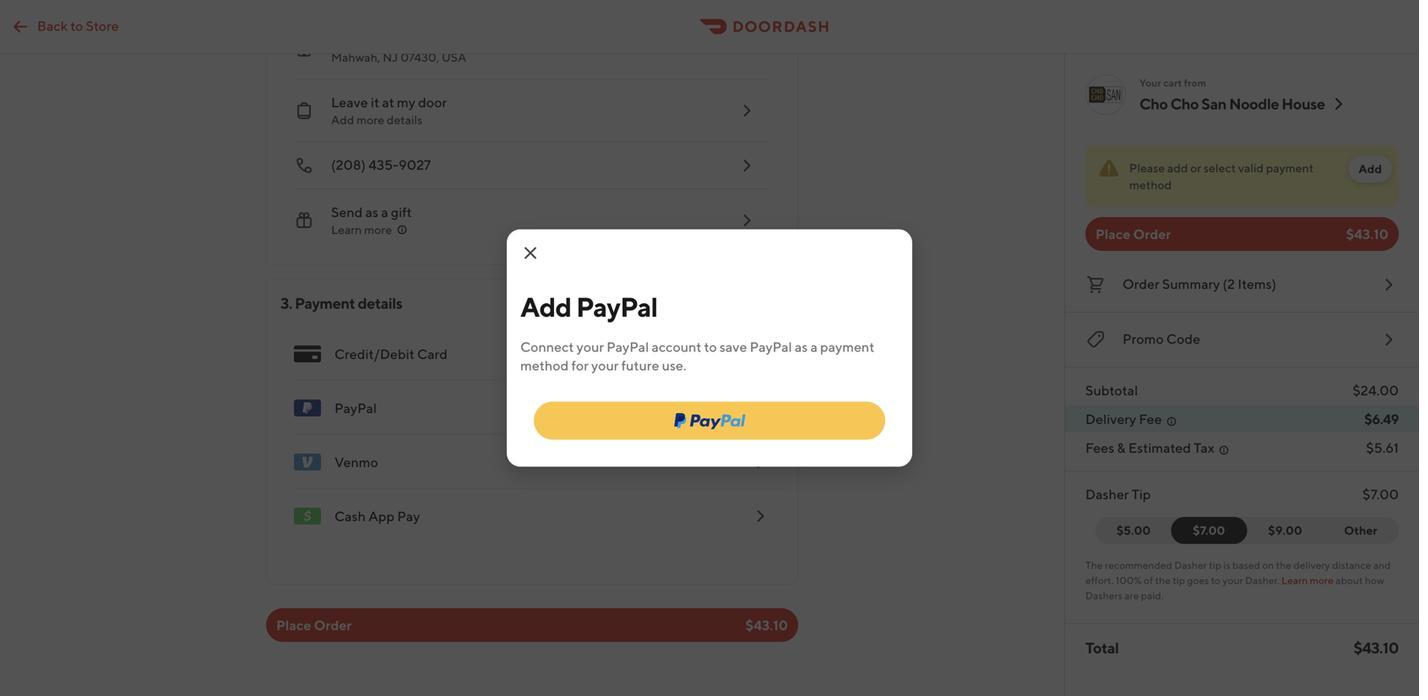 Task type: vqa. For each thing, say whether or not it's contained in the screenshot.
&
yes



Task type: locate. For each thing, give the bounding box(es) containing it.
as right save
[[795, 339, 808, 355]]

status
[[1085, 145, 1399, 207]]

my
[[397, 94, 415, 110]]

3 add new payment method image from the top
[[750, 452, 770, 472]]

a left the gift
[[381, 204, 388, 220]]

your up for
[[577, 339, 604, 355]]

tax
[[1194, 440, 1215, 456]]

the right of
[[1155, 574, 1171, 586]]

0 vertical spatial as
[[365, 204, 378, 220]]

send
[[331, 204, 363, 220]]

dasher up goes
[[1174, 559, 1207, 571]]

the right the on
[[1276, 559, 1292, 571]]

your
[[577, 339, 604, 355], [591, 357, 619, 373], [1223, 574, 1243, 586]]

learn
[[331, 223, 362, 237], [1282, 574, 1308, 586]]

0 vertical spatial learn more
[[331, 223, 392, 237]]

items)
[[1238, 276, 1276, 292]]

tip left goes
[[1173, 574, 1185, 586]]

0 horizontal spatial add
[[331, 113, 354, 127]]

add new payment method image for paypal
[[750, 398, 770, 418]]

more
[[357, 113, 384, 127], [364, 223, 392, 237], [1310, 574, 1334, 586]]

1 vertical spatial a
[[810, 339, 818, 355]]

0 horizontal spatial the
[[1155, 574, 1171, 586]]

account
[[652, 339, 702, 355]]

cho
[[1140, 95, 1168, 113], [1171, 95, 1199, 113]]

0 vertical spatial learn
[[331, 223, 362, 237]]

a inside connect your paypal account to save paypal as a payment method for your future use.
[[810, 339, 818, 355]]

noodle
[[1229, 95, 1279, 113]]

recommended
[[1105, 559, 1172, 571]]

2 add new payment method image from the top
[[750, 398, 770, 418]]

details down my
[[387, 113, 422, 127]]

dasher left the tip
[[1085, 486, 1129, 502]]

1 vertical spatial method
[[520, 357, 569, 373]]

learn down send
[[331, 223, 362, 237]]

add paypal dialog
[[507, 229, 912, 467]]

1 vertical spatial dasher
[[1174, 559, 1207, 571]]

add for add
[[1359, 162, 1382, 176]]

1 horizontal spatial $7.00
[[1363, 486, 1399, 502]]

are
[[1125, 590, 1139, 601]]

a right save
[[810, 339, 818, 355]]

0 horizontal spatial as
[[365, 204, 378, 220]]

venmo
[[335, 454, 378, 470]]

menu containing credit/debit card
[[280, 327, 784, 543]]

close add paypal image
[[520, 243, 541, 263]]

1 vertical spatial the
[[1155, 574, 1171, 586]]

0 vertical spatial a
[[381, 204, 388, 220]]

tip
[[1209, 559, 1222, 571], [1173, 574, 1185, 586]]

1 vertical spatial to
[[704, 339, 717, 355]]

learn more
[[331, 223, 392, 237], [1282, 574, 1334, 586]]

1 vertical spatial learn more
[[1282, 574, 1334, 586]]

2 vertical spatial to
[[1211, 574, 1221, 586]]

0 vertical spatial payment
[[1266, 161, 1314, 175]]

0 horizontal spatial learn more
[[331, 223, 392, 237]]

1 horizontal spatial learn
[[1282, 574, 1308, 586]]

0 horizontal spatial cho
[[1140, 95, 1168, 113]]

learn more down send as a gift
[[331, 223, 392, 237]]

from
[[1184, 77, 1206, 89]]

0 horizontal spatial place
[[276, 617, 311, 633]]

0 vertical spatial details
[[387, 113, 422, 127]]

1 add new payment method image from the top
[[750, 344, 770, 364]]

send as a gift
[[331, 204, 412, 220]]

2 horizontal spatial to
[[1211, 574, 1221, 586]]

2 cho from the left
[[1171, 95, 1199, 113]]

more down send as a gift
[[364, 223, 392, 237]]

method down connect
[[520, 357, 569, 373]]

&
[[1117, 440, 1126, 456]]

1 vertical spatial more
[[364, 223, 392, 237]]

1 horizontal spatial to
[[704, 339, 717, 355]]

0 horizontal spatial $7.00
[[1193, 523, 1225, 537]]

more down it at left
[[357, 113, 384, 127]]

1 horizontal spatial place
[[1096, 226, 1131, 242]]

dasher tip
[[1085, 486, 1151, 502]]

1 horizontal spatial a
[[810, 339, 818, 355]]

$24.00
[[1353, 382, 1399, 398]]

$5.00 button
[[1096, 517, 1182, 544]]

$7.00 up the is
[[1193, 523, 1225, 537]]

1 vertical spatial tip
[[1173, 574, 1185, 586]]

to inside the recommended dasher tip is based on the delivery distance and effort. 100% of the tip goes to your dasher.
[[1211, 574, 1221, 586]]

more down delivery
[[1310, 574, 1334, 586]]

$9.00
[[1268, 523, 1302, 537]]

tip left the is
[[1209, 559, 1222, 571]]

is
[[1224, 559, 1230, 571]]

order
[[1133, 226, 1171, 242], [1123, 276, 1160, 292], [314, 617, 352, 633]]

cho down from
[[1171, 95, 1199, 113]]

to right back
[[70, 18, 83, 34]]

learn more inside button
[[331, 223, 392, 237]]

0 vertical spatial method
[[1129, 178, 1172, 192]]

dashers
[[1085, 590, 1123, 601]]

total
[[1085, 639, 1119, 657]]

1 horizontal spatial method
[[1129, 178, 1172, 192]]

more inside button
[[364, 223, 392, 237]]

1 horizontal spatial place order
[[1096, 226, 1171, 242]]

0 horizontal spatial dasher
[[1085, 486, 1129, 502]]

0 horizontal spatial method
[[520, 357, 569, 373]]

0 vertical spatial tip
[[1209, 559, 1222, 571]]

2 vertical spatial $43.10
[[1354, 639, 1399, 657]]

07430,
[[400, 50, 439, 64]]

0 horizontal spatial learn
[[331, 223, 362, 237]]

2 vertical spatial your
[[1223, 574, 1243, 586]]

the
[[1276, 559, 1292, 571], [1155, 574, 1171, 586]]

1 cho from the left
[[1140, 95, 1168, 113]]

payment inside connect your paypal account to save paypal as a payment method for your future use.
[[820, 339, 875, 355]]

$7.00 up other
[[1363, 486, 1399, 502]]

learn down delivery
[[1282, 574, 1308, 586]]

as up learn more button
[[365, 204, 378, 220]]

1 vertical spatial payment
[[820, 339, 875, 355]]

1 vertical spatial $43.10
[[746, 617, 788, 633]]

0 vertical spatial your
[[577, 339, 604, 355]]

add inside button
[[1359, 162, 1382, 176]]

0 horizontal spatial payment
[[820, 339, 875, 355]]

to right goes
[[1211, 574, 1221, 586]]

valid
[[1238, 161, 1264, 175]]

1 vertical spatial $7.00
[[1193, 523, 1225, 537]]

back to store
[[37, 18, 119, 34]]

learn more down delivery
[[1282, 574, 1334, 586]]

learn inside button
[[331, 223, 362, 237]]

the recommended dasher tip is based on the delivery distance and effort. 100% of the tip goes to your dasher.
[[1085, 559, 1391, 586]]

0 vertical spatial dasher
[[1085, 486, 1129, 502]]

2 vertical spatial more
[[1310, 574, 1334, 586]]

1 vertical spatial add
[[1359, 162, 1382, 176]]

your
[[1140, 77, 1161, 89]]

your cart from
[[1140, 77, 1206, 89]]

0 horizontal spatial place order
[[276, 617, 352, 633]]

place
[[1096, 226, 1131, 242], [276, 617, 311, 633]]

save
[[720, 339, 747, 355]]

1 vertical spatial as
[[795, 339, 808, 355]]

1 horizontal spatial payment
[[1266, 161, 1314, 175]]

0 vertical spatial place order
[[1096, 226, 1171, 242]]

dasher
[[1085, 486, 1129, 502], [1174, 559, 1207, 571]]

1 horizontal spatial as
[[795, 339, 808, 355]]

(208) 435-9027 button
[[280, 142, 770, 189]]

0 vertical spatial to
[[70, 18, 83, 34]]

order summary (2 items)
[[1123, 276, 1276, 292]]

method
[[1129, 178, 1172, 192], [520, 357, 569, 373]]

order inside button
[[1123, 276, 1160, 292]]

details
[[387, 113, 422, 127], [358, 294, 402, 312]]

4 add new payment method image from the top
[[750, 506, 770, 526]]

1 horizontal spatial learn more
[[1282, 574, 1334, 586]]

$9.00 button
[[1237, 517, 1323, 544]]

credit/debit card
[[335, 346, 448, 362]]

at
[[382, 94, 394, 110]]

select
[[1204, 161, 1236, 175]]

leave
[[331, 94, 368, 110]]

2 vertical spatial add
[[520, 291, 571, 323]]

to left save
[[704, 339, 717, 355]]

for
[[571, 357, 589, 373]]

as
[[365, 204, 378, 220], [795, 339, 808, 355]]

promo
[[1123, 331, 1164, 347]]

method inside connect your paypal account to save paypal as a payment method for your future use.
[[520, 357, 569, 373]]

back to store link
[[0, 10, 129, 44]]

add inside dialog
[[520, 291, 571, 323]]

cho down your
[[1140, 95, 1168, 113]]

your right for
[[591, 357, 619, 373]]

1 horizontal spatial cho
[[1171, 95, 1199, 113]]

to
[[70, 18, 83, 34], [704, 339, 717, 355], [1211, 574, 1221, 586]]

0 vertical spatial $7.00
[[1363, 486, 1399, 502]]

details up credit/debit
[[358, 294, 402, 312]]

add new payment method image
[[750, 344, 770, 364], [750, 398, 770, 418], [750, 452, 770, 472], [750, 506, 770, 526]]

pay
[[397, 508, 420, 524]]

2 horizontal spatial add
[[1359, 162, 1382, 176]]

0 vertical spatial add
[[331, 113, 354, 127]]

status containing please add or select valid payment method
[[1085, 145, 1399, 207]]

method down please
[[1129, 178, 1172, 192]]

menu
[[280, 327, 784, 543]]

1 vertical spatial order
[[1123, 276, 1160, 292]]

1 horizontal spatial add
[[520, 291, 571, 323]]

your down the is
[[1223, 574, 1243, 586]]

add new payment method image for credit/debit card
[[750, 344, 770, 364]]

promo code
[[1123, 331, 1200, 347]]

add
[[331, 113, 354, 127], [1359, 162, 1382, 176], [520, 291, 571, 323]]

payment inside please add or select valid payment method
[[1266, 161, 1314, 175]]

0 vertical spatial more
[[357, 113, 384, 127]]

add new payment method image for cash app pay
[[750, 506, 770, 526]]

mahwah,  nj 07430,  usa
[[331, 50, 466, 64]]

100%
[[1116, 574, 1142, 586]]

1 horizontal spatial dasher
[[1174, 559, 1207, 571]]

distance
[[1332, 559, 1371, 571]]

0 vertical spatial order
[[1133, 226, 1171, 242]]

0 vertical spatial place
[[1096, 226, 1131, 242]]

mahwah,  nj 07430,  usa button
[[280, 17, 770, 79]]

door
[[418, 94, 447, 110]]

0 vertical spatial the
[[1276, 559, 1292, 571]]



Task type: describe. For each thing, give the bounding box(es) containing it.
or
[[1190, 161, 1201, 175]]

based
[[1233, 559, 1260, 571]]

9027
[[399, 157, 431, 173]]

order summary (2 items) button
[[1085, 271, 1399, 298]]

delivery
[[1085, 411, 1136, 427]]

435-
[[368, 157, 399, 173]]

0 horizontal spatial tip
[[1173, 574, 1185, 586]]

your inside the recommended dasher tip is based on the delivery distance and effort. 100% of the tip goes to your dasher.
[[1223, 574, 1243, 586]]

nj
[[383, 50, 398, 64]]

about
[[1336, 574, 1363, 586]]

details inside leave it at my door add more details
[[387, 113, 422, 127]]

tip amount option group
[[1096, 517, 1399, 544]]

Other button
[[1323, 517, 1399, 544]]

(2
[[1223, 276, 1235, 292]]

tip
[[1132, 486, 1151, 502]]

fees
[[1085, 440, 1114, 456]]

1 vertical spatial learn
[[1282, 574, 1308, 586]]

how
[[1365, 574, 1385, 586]]

usa
[[442, 50, 466, 64]]

san
[[1201, 95, 1226, 113]]

code
[[1167, 331, 1200, 347]]

0 horizontal spatial a
[[381, 204, 388, 220]]

0 horizontal spatial to
[[70, 18, 83, 34]]

show menu image
[[294, 340, 321, 367]]

0 vertical spatial $43.10
[[1346, 226, 1389, 242]]

paid.
[[1141, 590, 1164, 601]]

effort.
[[1085, 574, 1114, 586]]

estimated
[[1128, 440, 1191, 456]]

1 vertical spatial place order
[[276, 617, 352, 633]]

connect your paypal account to save paypal as a payment method for your future use.
[[520, 339, 875, 373]]

future
[[621, 357, 659, 373]]

summary
[[1162, 276, 1220, 292]]

paypal inside menu
[[335, 400, 377, 416]]

3. payment details
[[280, 294, 402, 312]]

use.
[[662, 357, 686, 373]]

2 vertical spatial order
[[314, 617, 352, 633]]

house
[[1282, 95, 1325, 113]]

connect
[[520, 339, 574, 355]]

$7.00 button
[[1171, 517, 1247, 544]]

cash app pay
[[335, 508, 420, 524]]

card
[[417, 346, 448, 362]]

leave it at my door add more details
[[331, 94, 447, 127]]

and
[[1373, 559, 1391, 571]]

cart
[[1163, 77, 1182, 89]]

fees & estimated
[[1085, 440, 1191, 456]]

as inside connect your paypal account to save paypal as a payment method for your future use.
[[795, 339, 808, 355]]

dasher inside the recommended dasher tip is based on the delivery distance and effort. 100% of the tip goes to your dasher.
[[1174, 559, 1207, 571]]

1 horizontal spatial the
[[1276, 559, 1292, 571]]

of
[[1144, 574, 1153, 586]]

promo code button
[[1085, 326, 1399, 353]]

to inside connect your paypal account to save paypal as a payment method for your future use.
[[704, 339, 717, 355]]

back
[[37, 18, 68, 34]]

(208) 435-9027
[[331, 157, 431, 173]]

method inside please add or select valid payment method
[[1129, 178, 1172, 192]]

1 vertical spatial your
[[591, 357, 619, 373]]

cho cho san noodle house link
[[1140, 94, 1349, 114]]

(208)
[[331, 157, 366, 173]]

add
[[1167, 161, 1188, 175]]

subtotal
[[1085, 382, 1138, 398]]

$7.00 inside button
[[1193, 523, 1225, 537]]

credit/debit
[[335, 346, 415, 362]]

on
[[1262, 559, 1274, 571]]

add button
[[1349, 155, 1392, 182]]

more inside leave it at my door add more details
[[357, 113, 384, 127]]

add paypal
[[520, 291, 658, 323]]

$5.00
[[1117, 523, 1151, 537]]

gift
[[391, 204, 412, 220]]

add new payment method image for venmo
[[750, 452, 770, 472]]

please add or select valid payment method
[[1129, 161, 1314, 192]]

store
[[86, 18, 119, 34]]

about how dashers are paid.
[[1085, 574, 1385, 601]]

1 horizontal spatial tip
[[1209, 559, 1222, 571]]

1 vertical spatial place
[[276, 617, 311, 633]]

add for add paypal
[[520, 291, 571, 323]]

mahwah,
[[331, 50, 380, 64]]

fee
[[1139, 411, 1162, 427]]

3. payment
[[280, 294, 355, 312]]

learn more button
[[331, 221, 409, 238]]

goes
[[1187, 574, 1209, 586]]

$5.61
[[1366, 440, 1399, 456]]

cho cho san noodle house
[[1140, 95, 1325, 113]]

cash
[[335, 508, 366, 524]]

app
[[368, 508, 395, 524]]

please
[[1129, 161, 1165, 175]]

$6.49
[[1364, 411, 1399, 427]]

the
[[1085, 559, 1103, 571]]

it
[[371, 94, 379, 110]]

learn more link
[[1282, 574, 1334, 586]]

delivery
[[1294, 559, 1330, 571]]

1 vertical spatial details
[[358, 294, 402, 312]]

add inside leave it at my door add more details
[[331, 113, 354, 127]]

dasher.
[[1245, 574, 1280, 586]]



